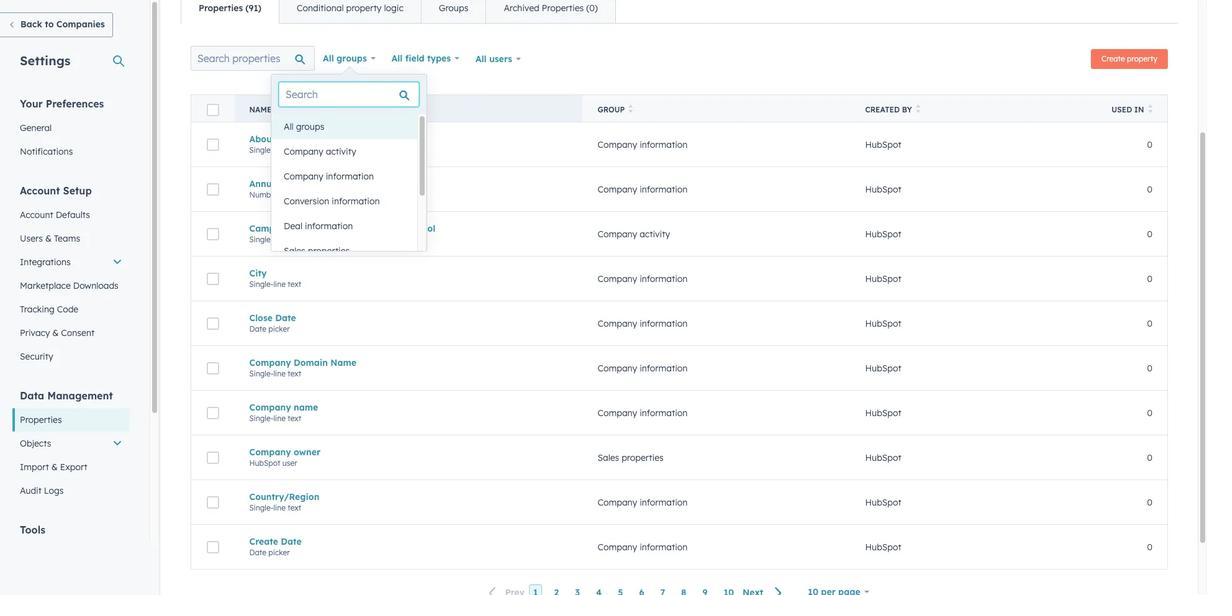 Task type: vqa. For each thing, say whether or not it's contained in the screenshot.
Marital within Marital Status Contact's marital status. Required for the Facebook Ads Integration. Automatically synced from the Lead Ads tool.
no



Task type: locate. For each thing, give the bounding box(es) containing it.
picker inside close date date picker
[[269, 324, 290, 333]]

4 line from the top
[[274, 369, 286, 378]]

company inside button
[[284, 171, 324, 182]]

hubspot for company domain name
[[866, 363, 902, 374]]

&
[[45, 233, 52, 244], [52, 327, 59, 339], [51, 462, 58, 473]]

properties (91) link
[[181, 0, 279, 23]]

property inside button
[[1128, 54, 1158, 63]]

all for all field types popup button
[[392, 53, 403, 64]]

single- down country/region
[[249, 503, 274, 512]]

company
[[598, 139, 638, 150], [284, 146, 324, 157], [284, 171, 324, 182], [598, 184, 638, 195], [598, 228, 638, 240], [598, 273, 638, 284], [598, 318, 638, 329], [249, 357, 291, 368], [598, 363, 638, 374], [249, 402, 291, 413], [598, 407, 638, 418], [249, 446, 291, 458], [598, 497, 638, 508], [598, 542, 638, 553]]

create for property
[[1102, 54, 1126, 63]]

line down us
[[274, 145, 286, 154]]

single- inside country/region single-line text
[[249, 503, 274, 512]]

integrations
[[20, 257, 71, 268]]

created by
[[866, 105, 913, 114]]

(91)
[[246, 2, 262, 14]]

1 vertical spatial picker
[[269, 548, 290, 557]]

0
[[1148, 139, 1153, 150], [1148, 184, 1153, 195], [1148, 228, 1153, 240], [1148, 273, 1153, 284], [1148, 318, 1153, 329], [1148, 363, 1153, 374], [1148, 407, 1153, 418], [1148, 452, 1153, 463], [1148, 497, 1153, 508], [1148, 542, 1153, 553]]

used in button
[[1094, 95, 1168, 122]]

booking
[[327, 223, 363, 234]]

all groups
[[323, 53, 367, 64], [284, 121, 325, 132]]

annual revenue number
[[249, 178, 320, 199]]

0 vertical spatial &
[[45, 233, 52, 244]]

country/region
[[249, 491, 320, 502]]

single- down city
[[249, 279, 274, 289]]

of
[[297, 223, 306, 234]]

press to sort. element right by
[[916, 104, 921, 115]]

date
[[275, 312, 296, 323], [249, 324, 267, 333], [281, 536, 302, 547], [249, 548, 267, 557]]

hubspot for city
[[866, 273, 902, 284]]

0 vertical spatial picker
[[269, 324, 290, 333]]

users & teams link
[[12, 227, 130, 250]]

defaults
[[56, 209, 90, 221]]

0 horizontal spatial press to sort. element
[[629, 104, 634, 115]]

setup
[[63, 185, 92, 197]]

1 press to sort. element from the left
[[629, 104, 634, 115]]

general
[[20, 122, 52, 134]]

& left export
[[51, 462, 58, 473]]

information for company domain name
[[640, 363, 688, 374]]

2 account from the top
[[20, 209, 53, 221]]

text down domain in the left bottom of the page
[[288, 369, 302, 378]]

5 text from the top
[[288, 414, 302, 423]]

property up in
[[1128, 54, 1158, 63]]

name inside button
[[249, 105, 272, 114]]

text down of
[[288, 235, 302, 244]]

text down "name"
[[288, 414, 302, 423]]

users
[[490, 53, 512, 65]]

picker
[[269, 324, 290, 333], [269, 548, 290, 557]]

company name button
[[249, 402, 568, 413]]

1 text from the top
[[288, 145, 302, 154]]

4 0 from the top
[[1148, 273, 1153, 284]]

company inside button
[[284, 146, 324, 157]]

create inside create property button
[[1102, 54, 1126, 63]]

0 vertical spatial sales properties
[[284, 245, 350, 257]]

3 line from the top
[[274, 279, 286, 289]]

3 text from the top
[[288, 279, 302, 289]]

0 vertical spatial property
[[346, 2, 382, 14]]

1 line from the top
[[274, 145, 286, 154]]

your preferences
[[20, 98, 104, 110]]

line
[[274, 145, 286, 154], [274, 235, 286, 244], [274, 279, 286, 289], [274, 369, 286, 378], [274, 414, 286, 423], [274, 503, 286, 512]]

close date date picker
[[249, 312, 296, 333]]

all up search search field at the top of page
[[323, 53, 334, 64]]

text inside company name single-line text
[[288, 414, 302, 423]]

single- up company name single-line text
[[249, 369, 274, 378]]

name
[[249, 105, 272, 114], [331, 357, 357, 368]]

0 horizontal spatial create
[[249, 536, 278, 547]]

press to sort. image right by
[[916, 104, 921, 113]]

4 text from the top
[[288, 369, 302, 378]]

groups up search search field at the top of page
[[337, 53, 367, 64]]

0 for campaign of last booking in meetings tool
[[1148, 228, 1153, 240]]

single- down the about
[[249, 145, 274, 154]]

hubspot for country/region
[[866, 497, 902, 508]]

1 account from the top
[[20, 185, 60, 197]]

hubspot for close date
[[866, 318, 902, 329]]

1 press to sort. image from the left
[[629, 104, 634, 113]]

all field types
[[392, 53, 451, 64]]

tab panel
[[181, 23, 1179, 595]]

information for about us
[[640, 139, 688, 150]]

1 horizontal spatial press to sort. image
[[916, 104, 921, 113]]

line inside "company domain name single-line text"
[[274, 369, 286, 378]]

0 vertical spatial company activity
[[284, 146, 356, 157]]

10 0 from the top
[[1148, 542, 1153, 553]]

0 vertical spatial all groups
[[323, 53, 367, 64]]

all left field
[[392, 53, 403, 64]]

0 horizontal spatial properties
[[20, 414, 62, 426]]

group
[[598, 105, 625, 114]]

conversion information button
[[272, 189, 418, 214]]

1 horizontal spatial properties
[[622, 452, 664, 463]]

(0)
[[587, 2, 598, 14]]

all groups up us
[[284, 121, 325, 132]]

name inside "company domain name single-line text"
[[331, 357, 357, 368]]

0 vertical spatial groups
[[337, 53, 367, 64]]

data management element
[[12, 389, 130, 503]]

conversion information
[[284, 196, 380, 207]]

Search search field
[[279, 82, 419, 107]]

picker inside the create date date picker
[[269, 548, 290, 557]]

0 horizontal spatial name
[[249, 105, 272, 114]]

list box
[[272, 114, 427, 263]]

press to sort. element right in
[[1149, 104, 1153, 115]]

account up account defaults at the left top
[[20, 185, 60, 197]]

press to sort. element inside group button
[[629, 104, 634, 115]]

1 horizontal spatial groups
[[337, 53, 367, 64]]

& for export
[[51, 462, 58, 473]]

groups link
[[421, 0, 486, 23]]

1 vertical spatial activity
[[640, 228, 670, 240]]

all up us
[[284, 121, 294, 132]]

text down country/region
[[288, 503, 302, 512]]

line inside country/region single-line text
[[274, 503, 286, 512]]

0 horizontal spatial property
[[346, 2, 382, 14]]

company information for annual revenue
[[598, 184, 688, 195]]

all left users
[[476, 53, 487, 65]]

information for create date
[[640, 542, 688, 553]]

export
[[60, 462, 87, 473]]

archived properties (0)
[[504, 2, 598, 14]]

6 line from the top
[[274, 503, 286, 512]]

conditional property logic link
[[279, 0, 421, 23]]

used
[[1112, 105, 1133, 114]]

annual revenue button
[[249, 178, 568, 189]]

single- inside company name single-line text
[[249, 414, 274, 423]]

press to sort. image
[[629, 104, 634, 113], [916, 104, 921, 113], [1149, 104, 1153, 113]]

single- down the campaign
[[249, 235, 274, 244]]

sales
[[284, 245, 306, 257], [598, 452, 620, 463]]

2 horizontal spatial press to sort. image
[[1149, 104, 1153, 113]]

1 horizontal spatial sales
[[598, 452, 620, 463]]

properties inside data management "element"
[[20, 414, 62, 426]]

picker down 'close'
[[269, 324, 290, 333]]

1 horizontal spatial properties
[[199, 2, 243, 14]]

1 horizontal spatial activity
[[640, 228, 670, 240]]

2 press to sort. element from the left
[[916, 104, 921, 115]]

general link
[[12, 116, 130, 140]]

tab panel containing all groups
[[181, 23, 1179, 595]]

line up close date date picker
[[274, 279, 286, 289]]

0 for city
[[1148, 273, 1153, 284]]

hubspot for annual revenue
[[866, 184, 902, 195]]

9 0 from the top
[[1148, 497, 1153, 508]]

create down country/region single-line text
[[249, 536, 278, 547]]

all inside dropdown button
[[323, 53, 334, 64]]

text up close date date picker
[[288, 279, 302, 289]]

2 vertical spatial &
[[51, 462, 58, 473]]

1 horizontal spatial company activity
[[598, 228, 670, 240]]

property
[[346, 2, 382, 14], [1128, 54, 1158, 63]]

0 horizontal spatial company activity
[[284, 146, 356, 157]]

privacy & consent link
[[12, 321, 130, 345]]

logic
[[384, 2, 404, 14]]

& right the privacy on the bottom left of page
[[52, 327, 59, 339]]

company information button
[[272, 164, 418, 189]]

press to sort. image inside created by button
[[916, 104, 921, 113]]

0 vertical spatial properties
[[308, 245, 350, 257]]

information for annual revenue
[[640, 184, 688, 195]]

0 vertical spatial account
[[20, 185, 60, 197]]

0 vertical spatial activity
[[326, 146, 356, 157]]

teams
[[54, 233, 80, 244]]

5 single- from the top
[[249, 414, 274, 423]]

user
[[283, 458, 297, 468]]

6 0 from the top
[[1148, 363, 1153, 374]]

1 vertical spatial account
[[20, 209, 53, 221]]

create inside the create date date picker
[[249, 536, 278, 547]]

0 horizontal spatial properties
[[308, 245, 350, 257]]

city button
[[249, 267, 568, 279]]

picker for close
[[269, 324, 290, 333]]

company information for company domain name
[[598, 363, 688, 374]]

account for account setup
[[20, 185, 60, 197]]

name button
[[235, 95, 583, 122]]

meetings
[[376, 223, 416, 234]]

all groups inside dropdown button
[[323, 53, 367, 64]]

text inside country/region single-line text
[[288, 503, 302, 512]]

conversion
[[284, 196, 330, 207]]

1 vertical spatial company activity
[[598, 228, 670, 240]]

press to sort. image inside group button
[[629, 104, 634, 113]]

picker down country/region single-line text
[[269, 548, 290, 557]]

press to sort. image right in
[[1149, 104, 1153, 113]]

press to sort. element
[[629, 104, 634, 115], [916, 104, 921, 115], [1149, 104, 1153, 115]]

all groups inside button
[[284, 121, 325, 132]]

to
[[45, 19, 54, 30]]

list box containing all groups
[[272, 114, 427, 263]]

hubspot inside 'company owner hubspot user'
[[249, 458, 281, 468]]

0 for company domain name
[[1148, 363, 1153, 374]]

0 for company name
[[1148, 407, 1153, 418]]

users & teams
[[20, 233, 80, 244]]

campaign of last booking in meetings tool single-line text
[[249, 223, 436, 244]]

name right domain in the left bottom of the page
[[331, 357, 357, 368]]

2 0 from the top
[[1148, 184, 1153, 195]]

0 vertical spatial create
[[1102, 54, 1126, 63]]

account up users
[[20, 209, 53, 221]]

all for all groups dropdown button
[[323, 53, 334, 64]]

7 0 from the top
[[1148, 407, 1153, 418]]

tab list containing properties (91)
[[181, 0, 616, 24]]

1 horizontal spatial property
[[1128, 54, 1158, 63]]

2 horizontal spatial press to sort. element
[[1149, 104, 1153, 115]]

properties link
[[12, 408, 130, 432]]

properties
[[308, 245, 350, 257], [622, 452, 664, 463]]

2 press to sort. image from the left
[[916, 104, 921, 113]]

press to sort. element for used in
[[1149, 104, 1153, 115]]

3 press to sort. image from the left
[[1149, 104, 1153, 113]]

press to sort. image inside used in button
[[1149, 104, 1153, 113]]

properties left (0) on the left top of the page
[[542, 2, 584, 14]]

1 vertical spatial property
[[1128, 54, 1158, 63]]

name left ascending sort. press to sort descending. element
[[249, 105, 272, 114]]

groups up about us single-line text
[[296, 121, 325, 132]]

5 line from the top
[[274, 414, 286, 423]]

& inside "link"
[[45, 233, 52, 244]]

properties up objects
[[20, 414, 62, 426]]

3 0 from the top
[[1148, 228, 1153, 240]]

groups
[[439, 2, 469, 14]]

all for all users popup button
[[476, 53, 487, 65]]

create for date
[[249, 536, 278, 547]]

account for account defaults
[[20, 209, 53, 221]]

press to sort. image right group
[[629, 104, 634, 113]]

1 horizontal spatial create
[[1102, 54, 1126, 63]]

3 press to sort. element from the left
[[1149, 104, 1153, 115]]

single- up 'company owner hubspot user'
[[249, 414, 274, 423]]

text down us
[[288, 145, 302, 154]]

& inside data management "element"
[[51, 462, 58, 473]]

6 single- from the top
[[249, 503, 274, 512]]

0 for about us
[[1148, 139, 1153, 150]]

1 single- from the top
[[249, 145, 274, 154]]

4 single- from the top
[[249, 369, 274, 378]]

1 vertical spatial &
[[52, 327, 59, 339]]

conditional property logic
[[297, 2, 404, 14]]

conditional
[[297, 2, 344, 14]]

line up company name single-line text
[[274, 369, 286, 378]]

information for country/region
[[640, 497, 688, 508]]

activity inside button
[[326, 146, 356, 157]]

used in
[[1112, 105, 1145, 114]]

1 horizontal spatial press to sort. element
[[916, 104, 921, 115]]

1 horizontal spatial sales properties
[[598, 452, 664, 463]]

press to sort. image for group
[[629, 104, 634, 113]]

0 horizontal spatial sales
[[284, 245, 306, 257]]

management
[[47, 390, 113, 402]]

2 single- from the top
[[249, 235, 274, 244]]

1 0 from the top
[[1148, 139, 1153, 150]]

6 text from the top
[[288, 503, 302, 512]]

city single-line text
[[249, 267, 302, 289]]

press to sort. element inside created by button
[[916, 104, 921, 115]]

single- inside about us single-line text
[[249, 145, 274, 154]]

about us button
[[249, 133, 568, 144]]

0 horizontal spatial activity
[[326, 146, 356, 157]]

integrations button
[[12, 250, 130, 274]]

company inside 'company owner hubspot user'
[[249, 446, 291, 458]]

company activity button
[[272, 139, 418, 164]]

security
[[20, 351, 53, 362]]

line down country/region
[[274, 503, 286, 512]]

properties left (91)
[[199, 2, 243, 14]]

all groups button
[[315, 46, 384, 71]]

back
[[21, 19, 42, 30]]

1 picker from the top
[[269, 324, 290, 333]]

2 line from the top
[[274, 235, 286, 244]]

information
[[640, 139, 688, 150], [326, 171, 374, 182], [640, 184, 688, 195], [332, 196, 380, 207], [305, 221, 353, 232], [640, 273, 688, 284], [640, 318, 688, 329], [640, 363, 688, 374], [640, 407, 688, 418], [640, 497, 688, 508], [640, 542, 688, 553]]

press to sort. element right group
[[629, 104, 634, 115]]

2 text from the top
[[288, 235, 302, 244]]

property left logic
[[346, 2, 382, 14]]

3 single- from the top
[[249, 279, 274, 289]]

press to sort. element inside used in button
[[1149, 104, 1153, 115]]

create up used
[[1102, 54, 1126, 63]]

types
[[427, 53, 451, 64]]

campaign of last booking in meetings tool button
[[249, 223, 568, 234]]

0 for company owner
[[1148, 452, 1153, 463]]

1 vertical spatial all groups
[[284, 121, 325, 132]]

0 vertical spatial name
[[249, 105, 272, 114]]

2 picker from the top
[[269, 548, 290, 557]]

5 0 from the top
[[1148, 318, 1153, 329]]

all inside button
[[284, 121, 294, 132]]

1 vertical spatial name
[[331, 357, 357, 368]]

8 0 from the top
[[1148, 452, 1153, 463]]

0 horizontal spatial sales properties
[[284, 245, 350, 257]]

press to sort. image for created by
[[916, 104, 921, 113]]

tab list
[[181, 0, 616, 24]]

line up 'company owner hubspot user'
[[274, 414, 286, 423]]

create date date picker
[[249, 536, 302, 557]]

privacy
[[20, 327, 50, 339]]

& right users
[[45, 233, 52, 244]]

0 for annual revenue
[[1148, 184, 1153, 195]]

0 horizontal spatial groups
[[296, 121, 325, 132]]

close date button
[[249, 312, 568, 323]]

ascending sort. press to sort descending. image
[[276, 104, 280, 113]]

text
[[288, 145, 302, 154], [288, 235, 302, 244], [288, 279, 302, 289], [288, 369, 302, 378], [288, 414, 302, 423], [288, 503, 302, 512]]

0 vertical spatial sales
[[284, 245, 306, 257]]

0 horizontal spatial press to sort. image
[[629, 104, 634, 113]]

your preferences element
[[12, 97, 130, 163]]

1 horizontal spatial name
[[331, 357, 357, 368]]

1 vertical spatial create
[[249, 536, 278, 547]]

objects
[[20, 438, 51, 449]]

information inside company information button
[[326, 171, 374, 182]]

information for company name
[[640, 407, 688, 418]]

line down the campaign
[[274, 235, 286, 244]]

all groups up search search field at the top of page
[[323, 53, 367, 64]]

all
[[323, 53, 334, 64], [392, 53, 403, 64], [476, 53, 487, 65], [284, 121, 294, 132]]

1 vertical spatial groups
[[296, 121, 325, 132]]

0 for country/region
[[1148, 497, 1153, 508]]



Task type: describe. For each thing, give the bounding box(es) containing it.
company owner hubspot user
[[249, 446, 321, 468]]

company information for country/region
[[598, 497, 688, 508]]

company information for city
[[598, 273, 688, 284]]

data management
[[20, 390, 113, 402]]

single- inside city single-line text
[[249, 279, 274, 289]]

company information for close date
[[598, 318, 688, 329]]

all field types button
[[384, 46, 468, 71]]

single- inside campaign of last booking in meetings tool single-line text
[[249, 235, 274, 244]]

archived properties (0) link
[[486, 0, 616, 23]]

deal information
[[284, 221, 353, 232]]

code
[[57, 304, 78, 315]]

all groups button
[[272, 114, 418, 139]]

company information inside button
[[284, 171, 374, 182]]

properties for properties
[[20, 414, 62, 426]]

Search search field
[[191, 46, 315, 71]]

name
[[294, 402, 318, 413]]

your
[[20, 98, 43, 110]]

downloads
[[73, 280, 119, 291]]

import & export
[[20, 462, 87, 473]]

notifications
[[20, 146, 73, 157]]

city
[[249, 267, 267, 279]]

sales properties inside button
[[284, 245, 350, 257]]

objects button
[[12, 432, 130, 455]]

country/region single-line text
[[249, 491, 320, 512]]

company activity inside tab panel
[[598, 228, 670, 240]]

groups inside dropdown button
[[337, 53, 367, 64]]

marketplace downloads
[[20, 280, 119, 291]]

2 horizontal spatial properties
[[542, 2, 584, 14]]

create property button
[[1092, 49, 1169, 69]]

field
[[406, 53, 425, 64]]

annual
[[249, 178, 280, 189]]

1 vertical spatial sales properties
[[598, 452, 664, 463]]

ascending sort. press to sort descending. element
[[276, 104, 280, 115]]

text inside city single-line text
[[288, 279, 302, 289]]

sales properties button
[[272, 239, 418, 263]]

import
[[20, 462, 49, 473]]

created by button
[[851, 95, 1094, 122]]

text inside campaign of last booking in meetings tool single-line text
[[288, 235, 302, 244]]

pagination navigation
[[482, 585, 791, 595]]

hubspot for about us
[[866, 139, 902, 150]]

line inside campaign of last booking in meetings tool single-line text
[[274, 235, 286, 244]]

about
[[249, 133, 276, 144]]

information inside deal information button
[[305, 221, 353, 232]]

information for city
[[640, 273, 688, 284]]

created
[[866, 105, 900, 114]]

audit logs
[[20, 485, 64, 496]]

audit logs link
[[12, 479, 130, 503]]

groups inside button
[[296, 121, 325, 132]]

create property
[[1102, 54, 1158, 63]]

account setup element
[[12, 184, 130, 368]]

tools
[[20, 524, 45, 536]]

settings
[[20, 53, 71, 68]]

property for conditional
[[346, 2, 382, 14]]

deal
[[284, 221, 303, 232]]

country/region button
[[249, 491, 568, 502]]

company information for about us
[[598, 139, 688, 150]]

single- inside "company domain name single-line text"
[[249, 369, 274, 378]]

text inside "company domain name single-line text"
[[288, 369, 302, 378]]

& for teams
[[45, 233, 52, 244]]

tool
[[419, 223, 436, 234]]

line inside company name single-line text
[[274, 414, 286, 423]]

in
[[366, 223, 374, 234]]

picker for create
[[269, 548, 290, 557]]

account defaults link
[[12, 203, 130, 227]]

0 for create date
[[1148, 542, 1153, 553]]

about us single-line text
[[249, 133, 302, 154]]

company domain name button
[[249, 357, 568, 368]]

audit
[[20, 485, 42, 496]]

company inside company name single-line text
[[249, 402, 291, 413]]

information inside conversion information button
[[332, 196, 380, 207]]

hubspot for company owner
[[866, 452, 902, 463]]

company owner button
[[249, 446, 568, 458]]

us
[[278, 133, 289, 144]]

tracking code
[[20, 304, 78, 315]]

press to sort. element for group
[[629, 104, 634, 115]]

1 vertical spatial properties
[[622, 452, 664, 463]]

press to sort. element for created by
[[916, 104, 921, 115]]

line inside city single-line text
[[274, 279, 286, 289]]

notifications link
[[12, 140, 130, 163]]

properties inside button
[[308, 245, 350, 257]]

line inside about us single-line text
[[274, 145, 286, 154]]

properties for properties (91)
[[199, 2, 243, 14]]

text inside about us single-line text
[[288, 145, 302, 154]]

tracking code link
[[12, 298, 130, 321]]

revenue
[[283, 178, 320, 189]]

company information for create date
[[598, 542, 688, 553]]

hubspot for company name
[[866, 407, 902, 418]]

close
[[249, 312, 273, 323]]

properties (91)
[[199, 2, 262, 14]]

information for close date
[[640, 318, 688, 329]]

hubspot for create date
[[866, 542, 902, 553]]

tracking
[[20, 304, 55, 315]]

property for create
[[1128, 54, 1158, 63]]

users
[[20, 233, 43, 244]]

by
[[903, 105, 913, 114]]

company activity inside button
[[284, 146, 356, 157]]

& for consent
[[52, 327, 59, 339]]

press to sort. image for used in
[[1149, 104, 1153, 113]]

company information for company name
[[598, 407, 688, 418]]

sales inside sales properties button
[[284, 245, 306, 257]]

import & export link
[[12, 455, 130, 479]]

hubspot for campaign of last booking in meetings tool
[[866, 228, 902, 240]]

number
[[249, 190, 278, 199]]

0 for close date
[[1148, 318, 1153, 329]]

last
[[309, 223, 324, 234]]

group button
[[583, 95, 851, 122]]

consent
[[61, 327, 95, 339]]

deal information button
[[272, 214, 418, 239]]

1 vertical spatial sales
[[598, 452, 620, 463]]

archived
[[504, 2, 540, 14]]

in
[[1135, 105, 1145, 114]]

back to companies link
[[0, 12, 113, 37]]

company domain name single-line text
[[249, 357, 357, 378]]

company inside "company domain name single-line text"
[[249, 357, 291, 368]]

preferences
[[46, 98, 104, 110]]

all users
[[476, 53, 512, 65]]

privacy & consent
[[20, 327, 95, 339]]

back to companies
[[21, 19, 105, 30]]

campaign
[[249, 223, 295, 234]]

activity inside tab panel
[[640, 228, 670, 240]]



